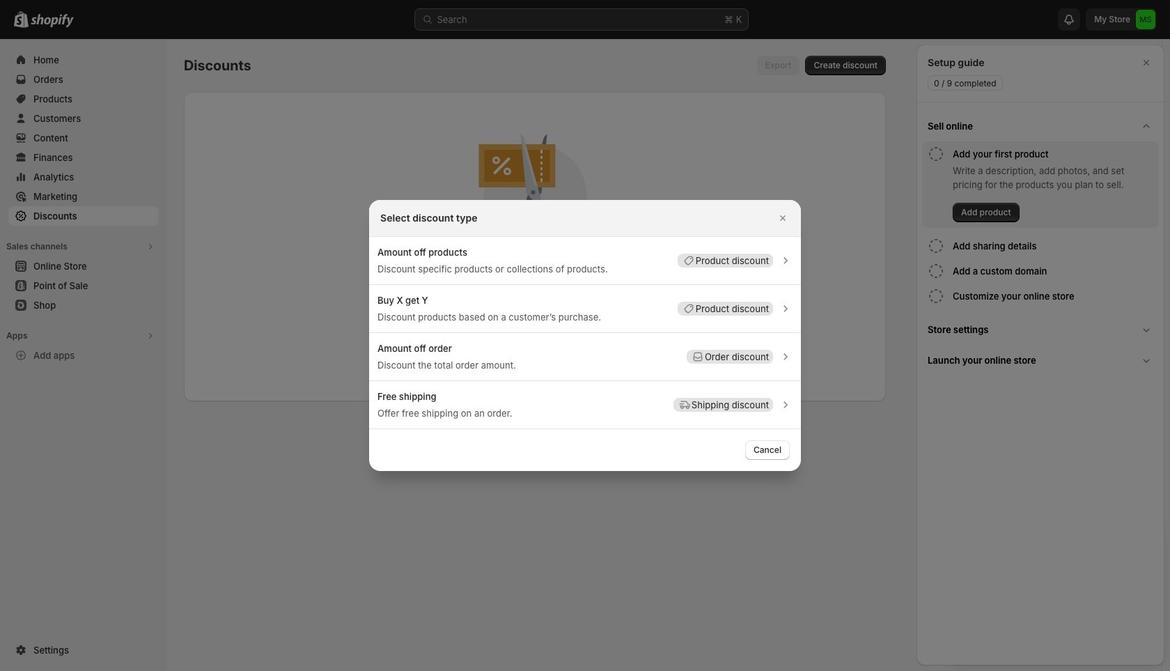 Task type: vqa. For each thing, say whether or not it's contained in the screenshot.
Search collections text box in the bottom of the page
no



Task type: describe. For each thing, give the bounding box(es) containing it.
shopify image
[[31, 14, 74, 28]]

mark add a custom domain as done image
[[928, 263, 945, 279]]

mark customize your online store as done image
[[928, 288, 945, 305]]

mark add your first product as done image
[[928, 146, 945, 162]]



Task type: locate. For each thing, give the bounding box(es) containing it.
mark add sharing details as done image
[[928, 238, 945, 254]]

dialog
[[917, 45, 1165, 666], [0, 200, 1171, 471]]



